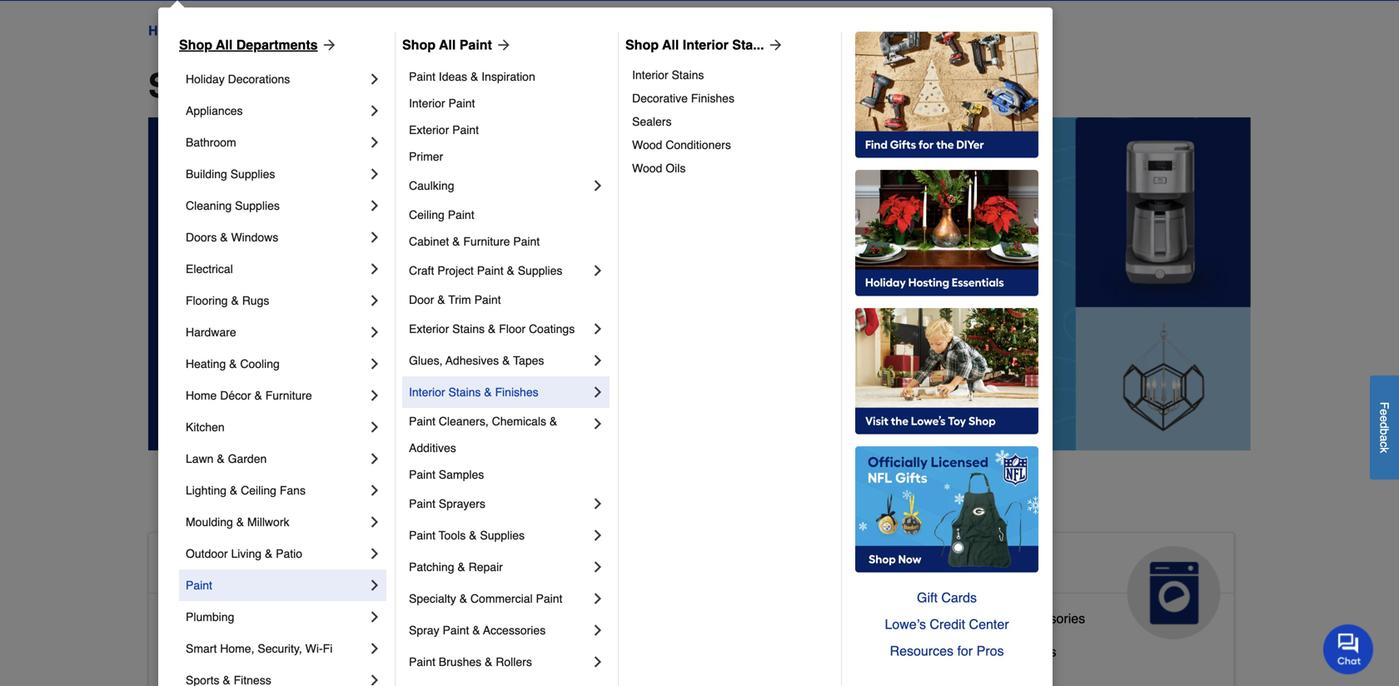 Task type: vqa. For each thing, say whether or not it's contained in the screenshot.
animal & pet care
yes



Task type: describe. For each thing, give the bounding box(es) containing it.
building supplies link
[[186, 158, 367, 190]]

chevron right image for electrical
[[367, 261, 383, 277]]

& left repair
[[458, 561, 466, 574]]

home for home décor & furniture
[[186, 389, 217, 402]]

1 vertical spatial finishes
[[495, 386, 539, 399]]

accessories for spray paint & accessories
[[483, 624, 546, 637]]

beds,
[[557, 671, 592, 687]]

chevron right image for cleaning supplies
[[367, 197, 383, 214]]

1 e from the top
[[1379, 409, 1392, 416]]

& left the floor
[[488, 322, 496, 336]]

moulding
[[186, 516, 233, 529]]

paint left ideas
[[409, 70, 436, 83]]

decorations
[[228, 72, 290, 86]]

wood conditioners link
[[632, 133, 830, 157]]

0 horizontal spatial appliances link
[[186, 95, 367, 127]]

exterior for exterior paint
[[409, 123, 449, 137]]

sprayers
[[439, 497, 486, 511]]

hardware
[[186, 326, 236, 339]]

officially licensed n f l gifts. shop now. image
[[856, 447, 1039, 573]]

supplies for building supplies
[[231, 167, 275, 181]]

wood for wood conditioners
[[632, 138, 663, 152]]

building supplies
[[186, 167, 275, 181]]

chevron right image for patching & repair
[[590, 559, 607, 576]]

chevron right image for lawn & garden
[[367, 451, 383, 467]]

exterior stains & floor coatings link
[[409, 313, 590, 345]]

shop all interior sta... link
[[626, 35, 785, 55]]

door & trim paint link
[[409, 287, 607, 313]]

& left the tapes
[[502, 354, 510, 367]]

accessible for accessible home
[[162, 553, 284, 580]]

doors & windows
[[186, 231, 279, 244]]

& right doors
[[220, 231, 228, 244]]

heating & cooling
[[186, 357, 280, 371]]

interior for interior stains
[[632, 68, 669, 82]]

paint down additives
[[409, 468, 436, 482]]

lawn & garden link
[[186, 443, 367, 475]]

animal
[[534, 553, 612, 580]]

paint link
[[186, 570, 367, 602]]

coatings
[[529, 322, 575, 336]]

holiday decorations link
[[186, 63, 367, 95]]

chevron right image for glues, adhesives & tapes
[[590, 352, 607, 369]]

pet beds, houses, & furniture
[[534, 671, 714, 687]]

chevron right image for appliances
[[367, 102, 383, 119]]

chevron right image for doors & windows
[[367, 229, 383, 246]]

chevron right image for building supplies
[[367, 166, 383, 182]]

all for shop all interior sta...
[[663, 37, 679, 52]]

glues, adhesives & tapes link
[[409, 345, 590, 377]]

chevron right image for specialty & commercial paint
[[590, 591, 607, 607]]

1 horizontal spatial appliances link
[[892, 533, 1235, 640]]

lowe's
[[885, 617, 926, 632]]

resources
[[890, 644, 954, 659]]

hardware link
[[186, 317, 367, 348]]

accessible bedroom
[[162, 644, 284, 660]]

paint brushes & rollers link
[[409, 647, 590, 678]]

accessible home link
[[149, 533, 492, 640]]

paint down ideas
[[449, 97, 475, 110]]

& right houses,
[[648, 671, 657, 687]]

1 vertical spatial ceiling
[[241, 484, 277, 497]]

lighting & ceiling fans
[[186, 484, 306, 497]]

paint ideas & inspiration
[[409, 70, 536, 83]]

& left pros
[[966, 644, 975, 660]]

kitchen link
[[186, 412, 367, 443]]

& right décor in the bottom of the page
[[255, 389, 262, 402]]

paint left tools
[[409, 529, 436, 542]]

interior stains
[[632, 68, 704, 82]]

exterior paint link
[[409, 117, 607, 143]]

paint brushes & rollers
[[409, 656, 532, 669]]

& up door & trim paint link
[[507, 264, 515, 277]]

& left cooling at the bottom left of the page
[[229, 357, 237, 371]]

oils
[[666, 162, 686, 175]]

chevron right image for lighting & ceiling fans
[[367, 482, 383, 499]]

primer
[[409, 150, 443, 163]]

appliance parts & accessories
[[905, 611, 1086, 627]]

chevron right image for paint cleaners, chemicals & additives
[[590, 416, 607, 432]]

chevron right image for hardware
[[367, 324, 383, 341]]

find gifts for the diyer. image
[[856, 32, 1039, 158]]

shop for shop all paint
[[402, 37, 436, 52]]

patching & repair link
[[409, 552, 590, 583]]

cabinet & furniture paint link
[[409, 228, 607, 255]]

pet inside pet beds, houses, & furniture "link"
[[534, 671, 554, 687]]

exterior stains & floor coatings
[[409, 322, 575, 336]]

flooring & rugs
[[186, 294, 269, 307]]

chevron right image for caulking
[[590, 177, 607, 194]]

lawn & garden
[[186, 452, 267, 466]]

heating
[[186, 357, 226, 371]]

cleaning supplies link
[[186, 190, 367, 222]]

lowe's credit center
[[885, 617, 1009, 632]]

bathroom inside "link"
[[186, 136, 236, 149]]

lowe's credit center link
[[856, 612, 1039, 638]]

livestock supplies link
[[534, 634, 644, 667]]

interior for interior paint
[[409, 97, 445, 110]]

appliances image
[[1128, 547, 1221, 640]]

outdoor living & patio
[[186, 547, 303, 561]]

adhesives
[[446, 354, 499, 367]]

shop for shop all departments
[[179, 37, 212, 52]]

& up paint brushes & rollers
[[473, 624, 480, 637]]

windows
[[231, 231, 279, 244]]

paint down the ceiling paint link
[[513, 235, 540, 248]]

all for shop all departments
[[240, 67, 282, 105]]

& right lighting
[[230, 484, 238, 497]]

& left millwork
[[236, 516, 244, 529]]

decorative finishes link
[[632, 87, 830, 110]]

paint samples
[[409, 468, 484, 482]]

plumbing
[[186, 611, 234, 624]]

f e e d b a c k
[[1379, 402, 1392, 453]]

security,
[[258, 642, 302, 656]]

exterior paint
[[409, 123, 479, 137]]

paint down outdoor
[[186, 579, 212, 592]]

livestock
[[534, 638, 589, 653]]

& inside paint cleaners, chemicals & additives
[[550, 415, 558, 428]]

supplies down paint sprayers link
[[480, 529, 525, 542]]

2 e from the top
[[1379, 416, 1392, 422]]

beverage
[[905, 644, 962, 660]]

outdoor
[[186, 547, 228, 561]]

living
[[231, 547, 262, 561]]

& down the glues, adhesives & tapes link at the bottom of the page
[[484, 386, 492, 399]]

paint up cabinet & furniture paint
[[448, 208, 475, 222]]

shop for shop all interior sta...
[[626, 37, 659, 52]]

chat invite button image
[[1324, 624, 1375, 675]]

credit
[[930, 617, 966, 632]]

glues, adhesives & tapes
[[409, 354, 544, 367]]

decorative
[[632, 92, 688, 105]]

conditioners
[[666, 138, 731, 152]]

interior stains link
[[632, 63, 830, 87]]

craft
[[409, 264, 434, 277]]

paint right trim
[[475, 293, 501, 307]]

d
[[1379, 422, 1392, 429]]

paint down cabinet & furniture paint
[[477, 264, 504, 277]]

1 vertical spatial bathroom
[[230, 611, 288, 627]]

supplies down cabinet & furniture paint link
[[518, 264, 563, 277]]

bedroom
[[230, 644, 284, 660]]

accessible for accessible bedroom
[[162, 644, 226, 660]]

beverage & wine chillers
[[905, 644, 1057, 660]]

& left rollers
[[485, 656, 493, 669]]

0 vertical spatial finishes
[[691, 92, 735, 105]]

cooling
[[240, 357, 280, 371]]

additives
[[409, 442, 456, 455]]

building
[[186, 167, 227, 181]]

cabinet & furniture paint
[[409, 235, 540, 248]]

patio
[[276, 547, 303, 561]]

gift cards
[[917, 590, 977, 606]]

heating & cooling link
[[186, 348, 367, 380]]

appliance parts & accessories link
[[905, 607, 1086, 641]]

& right parts
[[1002, 611, 1011, 627]]

chevron right image for home décor & furniture
[[367, 387, 383, 404]]

paint sprayers link
[[409, 488, 590, 520]]

center
[[969, 617, 1009, 632]]

& left rugs
[[231, 294, 239, 307]]

ideas
[[439, 70, 467, 83]]

holiday
[[186, 72, 225, 86]]

& left the patio
[[265, 547, 273, 561]]



Task type: locate. For each thing, give the bounding box(es) containing it.
paint
[[460, 37, 492, 52], [409, 70, 436, 83], [449, 97, 475, 110], [453, 123, 479, 137], [448, 208, 475, 222], [513, 235, 540, 248], [477, 264, 504, 277], [475, 293, 501, 307], [409, 415, 436, 428], [409, 468, 436, 482], [409, 497, 436, 511], [409, 529, 436, 542], [186, 579, 212, 592], [536, 592, 563, 606], [443, 624, 469, 637], [409, 656, 436, 669]]

1 vertical spatial appliances
[[905, 553, 1029, 580]]

paint cleaners, chemicals & additives
[[409, 415, 560, 455]]

moulding & millwork
[[186, 516, 290, 529]]

paint tools & supplies link
[[409, 520, 590, 552]]

arrow right image for shop all paint
[[492, 37, 512, 53]]

accessible down the moulding
[[162, 553, 284, 580]]

chevron right image for plumbing
[[367, 609, 383, 626]]

paint down interior paint
[[453, 123, 479, 137]]

0 vertical spatial exterior
[[409, 123, 449, 137]]

1 accessible from the top
[[162, 553, 284, 580]]

accessories up chillers
[[1014, 611, 1086, 627]]

0 vertical spatial bathroom
[[186, 136, 236, 149]]

spray paint & accessories
[[409, 624, 546, 637]]

2 horizontal spatial furniture
[[660, 671, 714, 687]]

paint down paint samples
[[409, 497, 436, 511]]

& right specialty
[[460, 592, 467, 606]]

furniture up craft project paint & supplies
[[464, 235, 510, 248]]

caulking
[[409, 179, 454, 192]]

bathroom up building
[[186, 136, 236, 149]]

accessories up rollers
[[483, 624, 546, 637]]

1 shop from the left
[[179, 37, 212, 52]]

& right chemicals on the left
[[550, 415, 558, 428]]

pet beds, houses, & furniture link
[[534, 667, 714, 687]]

1 vertical spatial appliances link
[[892, 533, 1235, 640]]

0 vertical spatial pet
[[641, 553, 678, 580]]

outdoor living & patio link
[[186, 538, 367, 570]]

2 wood from the top
[[632, 162, 663, 175]]

0 horizontal spatial accessories
[[483, 624, 546, 637]]

0 horizontal spatial ceiling
[[241, 484, 277, 497]]

0 vertical spatial appliances link
[[186, 95, 367, 127]]

flooring & rugs link
[[186, 285, 367, 317]]

stains for interior stains & finishes
[[449, 386, 481, 399]]

resources for pros
[[890, 644, 1004, 659]]

& right tools
[[469, 529, 477, 542]]

2 vertical spatial furniture
[[660, 671, 714, 687]]

home décor & furniture
[[186, 389, 312, 402]]

0 horizontal spatial pet
[[534, 671, 554, 687]]

arrow right image for shop all departments
[[318, 37, 338, 53]]

0 horizontal spatial finishes
[[495, 386, 539, 399]]

arrow right image inside "shop all departments" link
[[318, 37, 338, 53]]

visit the lowe's toy shop. image
[[856, 308, 1039, 435]]

wood conditioners
[[632, 138, 731, 152]]

wood down sealers
[[632, 138, 663, 152]]

shop all departments link
[[179, 35, 338, 55]]

2 accessible from the top
[[162, 611, 226, 627]]

holiday hosting essentials. image
[[856, 170, 1039, 297]]

accessories inside the spray paint & accessories link
[[483, 624, 546, 637]]

chevron right image for moulding & millwork
[[367, 514, 383, 531]]

wood oils
[[632, 162, 686, 175]]

stains for interior stains
[[672, 68, 704, 82]]

home inside home décor & furniture link
[[186, 389, 217, 402]]

chevron right image for outdoor living & patio
[[367, 546, 383, 562]]

chevron right image for paint brushes & rollers
[[590, 654, 607, 671]]

project
[[438, 264, 474, 277]]

furniture right houses,
[[660, 671, 714, 687]]

shop up paint ideas & inspiration
[[402, 37, 436, 52]]

paint cleaners, chemicals & additives link
[[409, 408, 590, 462]]

chevron right image for smart home, security, wi-fi
[[367, 641, 383, 657]]

specialty & commercial paint
[[409, 592, 563, 606]]

& inside animal & pet care
[[618, 553, 635, 580]]

f e e d b a c k button
[[1371, 376, 1400, 480]]

arrow right image up shop all departments
[[318, 37, 338, 53]]

0 vertical spatial home
[[148, 23, 185, 38]]

shop all departments
[[148, 67, 495, 105]]

accessories
[[1014, 611, 1086, 627], [483, 624, 546, 637]]

0 vertical spatial ceiling
[[409, 208, 445, 222]]

finishes down interior stains link
[[691, 92, 735, 105]]

interior paint
[[409, 97, 475, 110]]

chevron right image for paint tools & supplies
[[590, 527, 607, 544]]

1 vertical spatial home
[[186, 389, 217, 402]]

appliances link down decorations
[[186, 95, 367, 127]]

supplies up pet beds, houses, & furniture "link"
[[593, 638, 644, 653]]

furniture
[[464, 235, 510, 248], [266, 389, 312, 402], [660, 671, 714, 687]]

caulking link
[[409, 170, 590, 202]]

& left trim
[[438, 293, 445, 307]]

accessible home image
[[385, 547, 479, 640]]

sealers link
[[632, 110, 830, 133]]

chevron right image
[[367, 71, 383, 87], [367, 229, 383, 246], [367, 261, 383, 277], [367, 324, 383, 341], [590, 384, 607, 401], [590, 416, 607, 432], [367, 451, 383, 467], [367, 482, 383, 499], [590, 527, 607, 544], [590, 559, 607, 576], [367, 577, 383, 594], [367, 609, 383, 626]]

patching
[[409, 561, 455, 574]]

departments up "exterior paint"
[[292, 67, 495, 105]]

3 accessible from the top
[[162, 644, 226, 660]]

& right lawn at bottom left
[[217, 452, 225, 466]]

decorative finishes
[[632, 92, 735, 105]]

home inside 'accessible home' link
[[291, 553, 356, 580]]

interior stains & finishes link
[[409, 377, 590, 408]]

arrow right image inside shop all paint link
[[492, 37, 512, 53]]

supplies for livestock supplies
[[593, 638, 644, 653]]

accessories inside appliance parts & accessories link
[[1014, 611, 1086, 627]]

all up interior stains
[[663, 37, 679, 52]]

0 vertical spatial appliances
[[186, 104, 243, 117]]

1 horizontal spatial ceiling
[[409, 208, 445, 222]]

exterior down door
[[409, 322, 449, 336]]

interior for interior stains & finishes
[[409, 386, 445, 399]]

enjoy savings year-round. no matter what you're shopping for, find what you need at a great price. image
[[148, 117, 1251, 451]]

e
[[1379, 409, 1392, 416], [1379, 416, 1392, 422]]

paint down animal
[[536, 592, 563, 606]]

ceiling up millwork
[[241, 484, 277, 497]]

chevron right image for flooring & rugs
[[367, 292, 383, 309]]

1 arrow right image from the left
[[318, 37, 338, 53]]

electrical link
[[186, 253, 367, 285]]

shop
[[148, 67, 232, 105]]

0 horizontal spatial shop
[[179, 37, 212, 52]]

stains down trim
[[453, 322, 485, 336]]

chevron right image for exterior stains & floor coatings
[[590, 321, 607, 337]]

craft project paint & supplies link
[[409, 255, 590, 287]]

arrow right image
[[765, 37, 785, 53]]

shop all departments
[[179, 37, 318, 52]]

3 shop from the left
[[626, 37, 659, 52]]

paint up paint ideas & inspiration
[[460, 37, 492, 52]]

chevron right image for spray paint & accessories
[[590, 622, 607, 639]]

paint sprayers
[[409, 497, 486, 511]]

shop up holiday
[[179, 37, 212, 52]]

cabinet
[[409, 235, 449, 248]]

chevron right image for craft project paint & supplies
[[590, 262, 607, 279]]

exterior up primer
[[409, 123, 449, 137]]

stains for exterior stains & floor coatings
[[453, 322, 485, 336]]

& right ideas
[[471, 70, 478, 83]]

& right animal
[[618, 553, 635, 580]]

door & trim paint
[[409, 293, 501, 307]]

departments for shop
[[292, 67, 495, 105]]

shop all paint link
[[402, 35, 512, 55]]

home,
[[220, 642, 255, 656]]

arrow right image
[[318, 37, 338, 53], [492, 37, 512, 53]]

arrow right image up paint ideas & inspiration link
[[492, 37, 512, 53]]

interior paint link
[[409, 90, 607, 117]]

inspiration
[[482, 70, 536, 83]]

lighting & ceiling fans link
[[186, 475, 367, 507]]

departments for shop
[[236, 37, 318, 52]]

0 horizontal spatial furniture
[[266, 389, 312, 402]]

0 horizontal spatial arrow right image
[[318, 37, 338, 53]]

paint down spray
[[409, 656, 436, 669]]

furniture inside pet beds, houses, & furniture "link"
[[660, 671, 714, 687]]

chevron right image for paint
[[367, 577, 383, 594]]

1 vertical spatial exterior
[[409, 322, 449, 336]]

home for home
[[148, 23, 185, 38]]

chevron right image for bathroom
[[367, 134, 383, 151]]

doors & windows link
[[186, 222, 367, 253]]

interior up decorative
[[632, 68, 669, 82]]

departments up holiday decorations
[[200, 23, 276, 38]]

shop up interior stains
[[626, 37, 659, 52]]

all up holiday decorations
[[216, 37, 233, 52]]

finishes
[[691, 92, 735, 105], [495, 386, 539, 399]]

supplies up windows
[[235, 199, 280, 212]]

1 wood from the top
[[632, 138, 663, 152]]

2 shop from the left
[[402, 37, 436, 52]]

exterior
[[409, 123, 449, 137], [409, 322, 449, 336]]

1 horizontal spatial appliances
[[905, 553, 1029, 580]]

departments link
[[200, 21, 276, 41]]

accessible for accessible bathroom
[[162, 611, 226, 627]]

stains up decorative finishes
[[672, 68, 704, 82]]

smart home, security, wi-fi link
[[186, 633, 367, 665]]

bathroom up smart home, security, wi-fi
[[230, 611, 288, 627]]

1 horizontal spatial accessories
[[1014, 611, 1086, 627]]

patching & repair
[[409, 561, 503, 574]]

lighting
[[186, 484, 227, 497]]

interior up "exterior paint"
[[409, 97, 445, 110]]

all up ideas
[[439, 37, 456, 52]]

exterior for exterior stains & floor coatings
[[409, 322, 449, 336]]

wi-
[[306, 642, 323, 656]]

holiday decorations
[[186, 72, 290, 86]]

trim
[[449, 293, 471, 307]]

0 horizontal spatial home
[[148, 23, 185, 38]]

appliances up cards
[[905, 553, 1029, 580]]

2 vertical spatial stains
[[449, 386, 481, 399]]

sealers
[[632, 115, 672, 128]]

supplies for cleaning supplies
[[235, 199, 280, 212]]

kitchen
[[186, 421, 225, 434]]

f
[[1379, 402, 1392, 409]]

chevron right image for heating & cooling
[[367, 356, 383, 372]]

1 vertical spatial accessible
[[162, 611, 226, 627]]

1 exterior from the top
[[409, 123, 449, 137]]

chevron right image for paint sprayers
[[590, 496, 607, 512]]

appliances link up chillers
[[892, 533, 1235, 640]]

chevron right image for holiday decorations
[[367, 71, 383, 87]]

k
[[1379, 447, 1392, 453]]

interior stains & finishes
[[409, 386, 539, 399]]

0 horizontal spatial appliances
[[186, 104, 243, 117]]

1 vertical spatial wood
[[632, 162, 663, 175]]

2 arrow right image from the left
[[492, 37, 512, 53]]

2 vertical spatial accessible
[[162, 644, 226, 660]]

appliances down holiday
[[186, 104, 243, 117]]

primer link
[[409, 143, 607, 170]]

wood for wood oils
[[632, 162, 663, 175]]

paint right spray
[[443, 624, 469, 637]]

paint ideas & inspiration link
[[409, 63, 607, 90]]

furniture up kitchen link on the bottom left of page
[[266, 389, 312, 402]]

pet inside animal & pet care
[[641, 553, 678, 580]]

2 vertical spatial home
[[291, 553, 356, 580]]

2 horizontal spatial shop
[[626, 37, 659, 52]]

1 horizontal spatial arrow right image
[[492, 37, 512, 53]]

accessible bathroom
[[162, 611, 288, 627]]

0 vertical spatial stains
[[672, 68, 704, 82]]

2 exterior from the top
[[409, 322, 449, 336]]

animal & pet care image
[[757, 547, 850, 640]]

finishes up chemicals on the left
[[495, 386, 539, 399]]

e up b
[[1379, 416, 1392, 422]]

wood left oils
[[632, 162, 663, 175]]

cleaning
[[186, 199, 232, 212]]

home décor & furniture link
[[186, 380, 367, 412]]

supplies up cleaning supplies at the top
[[231, 167, 275, 181]]

shop all interior sta...
[[626, 37, 765, 52]]

None search field
[[527, 0, 982, 3]]

0 vertical spatial wood
[[632, 138, 663, 152]]

appliance
[[905, 611, 964, 627]]

home link
[[148, 21, 185, 41]]

all for shop all departments
[[216, 37, 233, 52]]

1 vertical spatial stains
[[453, 322, 485, 336]]

ceiling up cabinet
[[409, 208, 445, 222]]

tools
[[439, 529, 466, 542]]

spray
[[409, 624, 440, 637]]

2 horizontal spatial home
[[291, 553, 356, 580]]

specialty & commercial paint link
[[409, 583, 590, 615]]

chevron right image for kitchen
[[367, 419, 383, 436]]

0 vertical spatial accessible
[[162, 553, 284, 580]]

1 horizontal spatial furniture
[[464, 235, 510, 248]]

animal & pet care
[[534, 553, 678, 607]]

sta...
[[733, 37, 765, 52]]

1 horizontal spatial home
[[186, 389, 217, 402]]

accessible down plumbing
[[162, 644, 226, 660]]

interior down "glues,"
[[409, 386, 445, 399]]

1 horizontal spatial pet
[[641, 553, 678, 580]]

chevron right image for interior stains & finishes
[[590, 384, 607, 401]]

paint up additives
[[409, 415, 436, 428]]

wood inside "link"
[[632, 138, 663, 152]]

bathroom link
[[186, 127, 367, 158]]

departments up holiday decorations link
[[236, 37, 318, 52]]

stains up cleaners,
[[449, 386, 481, 399]]

floor
[[499, 322, 526, 336]]

e up d
[[1379, 409, 1392, 416]]

0 vertical spatial furniture
[[464, 235, 510, 248]]

door
[[409, 293, 434, 307]]

ceiling paint
[[409, 208, 475, 222]]

accessories for appliance parts & accessories
[[1014, 611, 1086, 627]]

accessible up smart
[[162, 611, 226, 627]]

c
[[1379, 442, 1392, 447]]

furniture inside home décor & furniture link
[[266, 389, 312, 402]]

& right cabinet
[[453, 235, 460, 248]]

1 horizontal spatial finishes
[[691, 92, 735, 105]]

1 horizontal spatial shop
[[402, 37, 436, 52]]

interior up interior stains link
[[683, 37, 729, 52]]

all down "shop all departments" link
[[240, 67, 282, 105]]

1 vertical spatial furniture
[[266, 389, 312, 402]]

all for shop all paint
[[439, 37, 456, 52]]

chevron right image
[[367, 102, 383, 119], [367, 134, 383, 151], [367, 166, 383, 182], [590, 177, 607, 194], [367, 197, 383, 214], [590, 262, 607, 279], [367, 292, 383, 309], [590, 321, 607, 337], [590, 352, 607, 369], [367, 356, 383, 372], [367, 387, 383, 404], [367, 419, 383, 436], [590, 496, 607, 512], [367, 514, 383, 531], [367, 546, 383, 562], [590, 591, 607, 607], [590, 622, 607, 639], [367, 641, 383, 657], [590, 654, 607, 671], [367, 672, 383, 687]]

paint inside paint cleaners, chemicals & additives
[[409, 415, 436, 428]]

stains
[[672, 68, 704, 82], [453, 322, 485, 336], [449, 386, 481, 399]]

1 vertical spatial pet
[[534, 671, 554, 687]]

doors
[[186, 231, 217, 244]]

furniture inside cabinet & furniture paint link
[[464, 235, 510, 248]]



